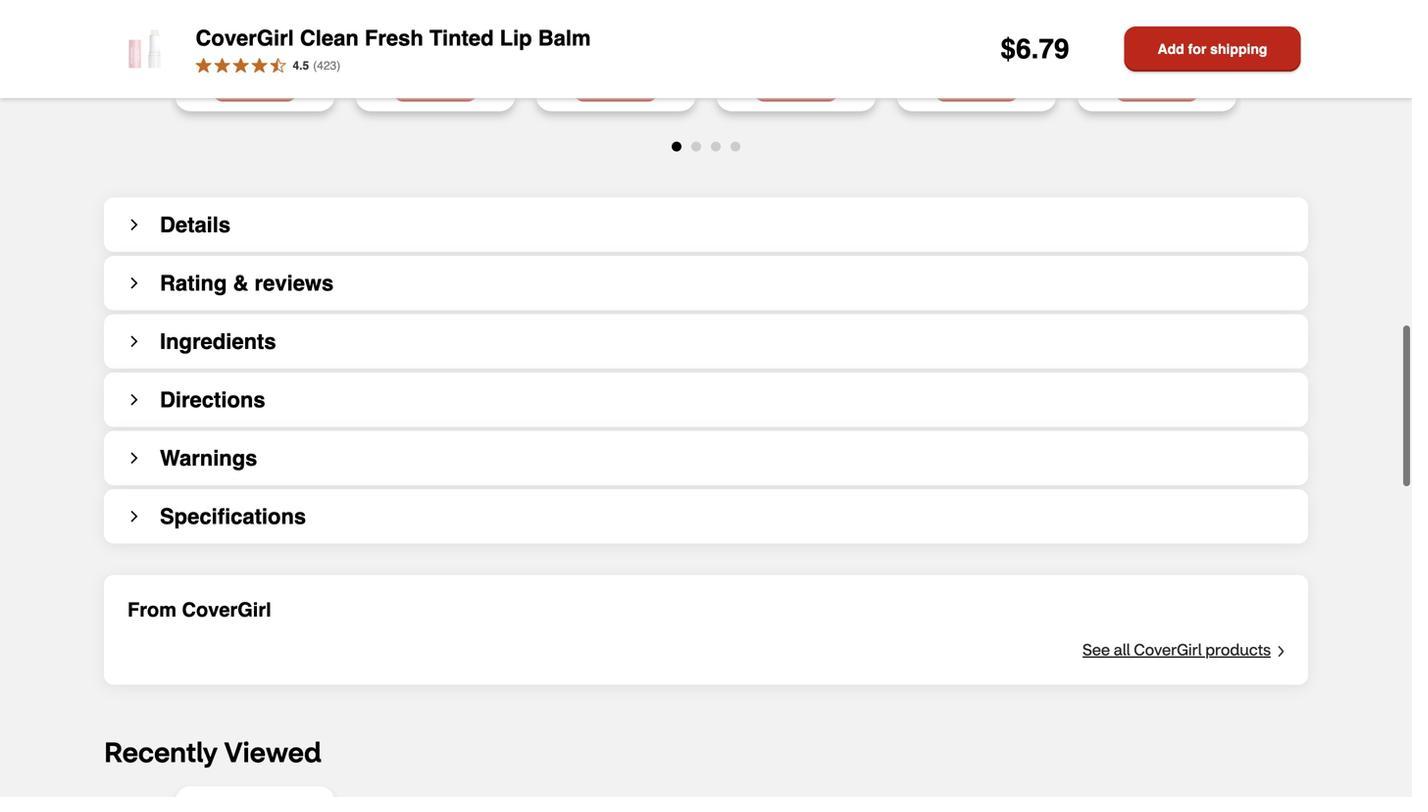 Task type: locate. For each thing, give the bounding box(es) containing it.
add button left (
[[213, 59, 297, 102]]

add button down for
[[1115, 59, 1199, 102]]

reviews
[[255, 271, 334, 296]]

all
[[1114, 640, 1130, 660]]

add inside button
[[1158, 41, 1184, 57]]

products
[[1205, 640, 1271, 660]]

1 add button from the left
[[213, 59, 297, 102]]

0 vertical spatial covergirl
[[196, 25, 294, 50]]

see
[[1083, 640, 1110, 660]]

clean
[[300, 25, 359, 50]]

shipping
[[1210, 41, 1267, 57]]

specifications button
[[104, 490, 1308, 544]]

rating & reviews button
[[104, 256, 1308, 311]]

2 $5.79 from the left
[[1267, 12, 1302, 28]]

add left 4.5
[[257, 71, 285, 89]]

add
[[1158, 41, 1184, 57], [257, 71, 285, 89], [1159, 71, 1187, 89]]

1 horizontal spatial add button
[[1115, 59, 1199, 102]]

details
[[160, 213, 231, 238]]

warnings
[[160, 446, 257, 471]]

add for 1st add button from the right
[[1159, 71, 1187, 89]]

directions
[[160, 388, 265, 413]]

)
[[337, 59, 340, 72]]

4.5 ( 423 )
[[293, 59, 340, 72]]

warnings button
[[104, 431, 1308, 486]]

add down "add for shipping"
[[1159, 71, 1187, 89]]

$7.29
[[546, 12, 580, 28]]

$6.79
[[1001, 33, 1069, 65]]

covergirl
[[196, 25, 294, 50], [182, 599, 271, 621], [1134, 640, 1202, 660]]

details button
[[104, 198, 1308, 252]]

add button
[[213, 59, 297, 102], [1115, 59, 1199, 102]]

covergirl up 4.5
[[196, 25, 294, 50]]

for
[[1188, 41, 1206, 57]]

covergirl right the 'all'
[[1134, 640, 1202, 660]]

0 horizontal spatial $5.79
[[1087, 12, 1121, 28]]

423
[[317, 59, 337, 72]]

1 horizontal spatial $5.79
[[1267, 12, 1302, 28]]

add left for
[[1158, 41, 1184, 57]]

covergirl right from
[[182, 599, 271, 621]]

fresh
[[365, 25, 423, 50]]

2 vertical spatial covergirl
[[1134, 640, 1202, 660]]

recently viewed
[[104, 734, 321, 770]]

lip
[[500, 25, 532, 50]]

from covergirl
[[127, 599, 271, 621]]

$5.79
[[1087, 12, 1121, 28], [1267, 12, 1302, 28]]

frequently bought together element
[[94, 0, 1412, 152]]

0 horizontal spatial add button
[[213, 59, 297, 102]]



Task type: describe. For each thing, give the bounding box(es) containing it.
see all covergirl products link
[[1083, 638, 1271, 662]]

ingredients button
[[104, 314, 1308, 369]]

directions button
[[104, 373, 1308, 427]]

recently
[[104, 734, 218, 770]]

1 vertical spatial covergirl
[[182, 599, 271, 621]]

price $6.79. element
[[1001, 33, 1069, 65]]

tinted
[[429, 25, 494, 50]]

specifications
[[160, 504, 306, 529]]

covergirl clean fresh tinted lip balm
[[196, 25, 591, 50]]

$11.99
[[185, 12, 226, 28]]

from
[[127, 599, 177, 621]]

viewed
[[224, 734, 321, 770]]

1 $5.79 from the left
[[1087, 12, 1121, 28]]

covergirl inside button
[[1134, 640, 1202, 660]]

(
[[313, 59, 317, 72]]

see all covergirl products
[[1083, 640, 1271, 660]]

ingredients
[[160, 329, 276, 354]]

rating & reviews
[[160, 271, 334, 296]]

rating
[[160, 271, 227, 296]]

recently viewed element
[[104, 734, 1308, 797]]

4.5
[[293, 59, 309, 72]]

&
[[233, 271, 249, 296]]

see all covergirl products button
[[1083, 638, 1285, 662]]

balm
[[538, 25, 591, 50]]

add for shipping button
[[1124, 26, 1301, 72]]

2 add button from the left
[[1115, 59, 1199, 102]]

$4.59
[[365, 12, 400, 28]]

add for first add button from left
[[257, 71, 285, 89]]

add for shipping
[[1158, 41, 1267, 57]]



Task type: vqa. For each thing, say whether or not it's contained in the screenshot.
get your order today with new same-day delivery or free cvs pickup .* see details
no



